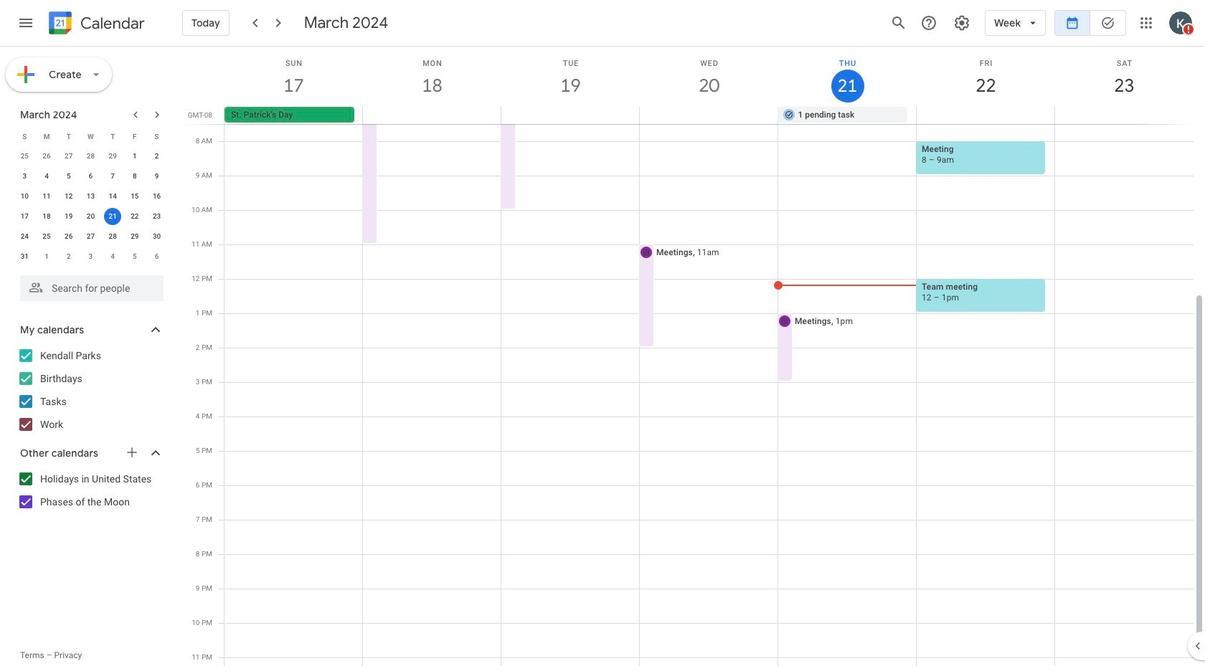 Task type: vqa. For each thing, say whether or not it's contained in the screenshot.
'7' corresponding to Oct 1
no



Task type: locate. For each thing, give the bounding box(es) containing it.
13 element
[[82, 188, 99, 205]]

cell inside march 2024 grid
[[102, 207, 124, 227]]

None search field
[[0, 270, 178, 301]]

april 6 element
[[148, 248, 166, 266]]

16 element
[[148, 188, 166, 205]]

settings menu image
[[954, 14, 971, 32]]

18 element
[[38, 208, 55, 225]]

heading
[[78, 15, 145, 32]]

february 29 element
[[104, 148, 121, 165]]

9 element
[[148, 168, 166, 185]]

20 element
[[82, 208, 99, 225]]

26 element
[[60, 228, 77, 245]]

10 element
[[16, 188, 33, 205]]

calendar element
[[46, 9, 145, 40]]

february 26 element
[[38, 148, 55, 165]]

cell
[[363, 107, 502, 124], [502, 107, 640, 124], [640, 107, 778, 124], [917, 107, 1055, 124], [1055, 107, 1194, 124], [102, 207, 124, 227]]

grid
[[184, 47, 1206, 667]]

11 element
[[38, 188, 55, 205]]

february 25 element
[[16, 148, 33, 165]]

Search for people text field
[[29, 276, 155, 301]]

23 element
[[148, 208, 166, 225]]

1 element
[[126, 148, 143, 165]]

25 element
[[38, 228, 55, 245]]

add other calendars image
[[125, 446, 139, 460]]

other calendars list
[[3, 468, 178, 514]]

april 4 element
[[104, 248, 121, 266]]

15 element
[[126, 188, 143, 205]]

april 5 element
[[126, 248, 143, 266]]

row group
[[14, 146, 168, 267]]

row
[[218, 107, 1206, 124], [14, 126, 168, 146], [14, 146, 168, 167], [14, 167, 168, 187], [14, 187, 168, 207], [14, 207, 168, 227], [14, 227, 168, 247], [14, 247, 168, 267]]

7 element
[[104, 168, 121, 185]]



Task type: describe. For each thing, give the bounding box(es) containing it.
30 element
[[148, 228, 166, 245]]

3 element
[[16, 168, 33, 185]]

april 2 element
[[60, 248, 77, 266]]

21, today element
[[104, 208, 121, 225]]

april 3 element
[[82, 248, 99, 266]]

march 2024 grid
[[14, 126, 168, 267]]

heading inside calendar element
[[78, 15, 145, 32]]

4 element
[[38, 168, 55, 185]]

6 element
[[82, 168, 99, 185]]

main drawer image
[[17, 14, 34, 32]]

28 element
[[104, 228, 121, 245]]

12 element
[[60, 188, 77, 205]]

19 element
[[60, 208, 77, 225]]

my calendars list
[[3, 345, 178, 436]]

17 element
[[16, 208, 33, 225]]

april 1 element
[[38, 248, 55, 266]]

27 element
[[82, 228, 99, 245]]

8 element
[[126, 168, 143, 185]]

24 element
[[16, 228, 33, 245]]

february 28 element
[[82, 148, 99, 165]]

2 element
[[148, 148, 166, 165]]

february 27 element
[[60, 148, 77, 165]]

31 element
[[16, 248, 33, 266]]

22 element
[[126, 208, 143, 225]]

29 element
[[126, 228, 143, 245]]

5 element
[[60, 168, 77, 185]]

14 element
[[104, 188, 121, 205]]



